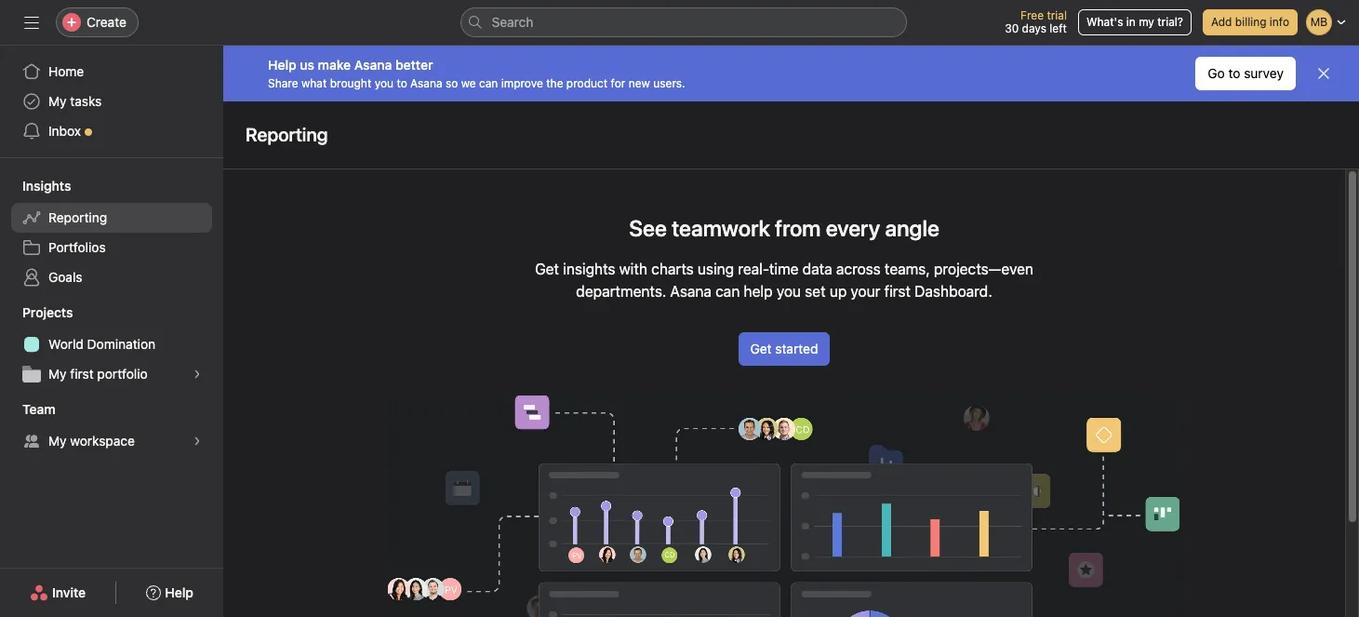 Task type: describe. For each thing, give the bounding box(es) containing it.
help
[[744, 283, 773, 300]]

your
[[851, 283, 881, 300]]

up
[[830, 283, 847, 300]]

goals
[[48, 269, 82, 285]]

inbox
[[48, 123, 81, 139]]

my first portfolio link
[[11, 359, 212, 389]]

portfolio
[[97, 366, 148, 382]]

you inside get insights with charts using real-time data across teams, projects—even departments. asana can help you set up your first dashboard.
[[777, 283, 801, 300]]

global element
[[0, 46, 223, 157]]

from
[[775, 215, 821, 241]]

reporting inside insights element
[[48, 209, 107, 225]]

us
[[300, 56, 315, 72]]

the
[[547, 76, 564, 90]]

my workspace link
[[11, 426, 212, 456]]

my tasks
[[48, 93, 102, 109]]

trial?
[[1158, 15, 1184, 29]]

get for get started
[[751, 341, 772, 356]]

projects element
[[0, 296, 223, 393]]

info
[[1270, 15, 1290, 29]]

across
[[837, 261, 881, 277]]

see teamwork from every angle
[[629, 215, 940, 241]]

share
[[268, 76, 298, 90]]

help for help
[[165, 585, 194, 600]]

projects—even
[[934, 261, 1034, 277]]

domination
[[87, 336, 156, 352]]

can inside help us make asana better share what brought you to asana so we can improve the product for new users.
[[479, 76, 498, 90]]

teamwork
[[672, 215, 771, 241]]

my for my workspace
[[48, 433, 67, 449]]

can inside get insights with charts using real-time data across teams, projects—even departments. asana can help you set up your first dashboard.
[[716, 283, 740, 300]]

help button
[[134, 576, 206, 610]]

my tasks link
[[11, 87, 212, 116]]

asana better
[[354, 56, 433, 72]]

banner containing help us make asana better
[[223, 46, 1360, 101]]

home
[[48, 63, 84, 79]]

my
[[1139, 15, 1155, 29]]

left
[[1050, 21, 1068, 35]]

get started button
[[739, 332, 831, 366]]

see details, my workspace image
[[192, 436, 203, 447]]

using
[[698, 261, 735, 277]]

search
[[492, 14, 534, 30]]

see
[[629, 215, 667, 241]]

we
[[461, 76, 476, 90]]

first inside "link"
[[70, 366, 94, 382]]

teams element
[[0, 393, 223, 460]]

inbox link
[[11, 116, 212, 146]]

so
[[446, 76, 458, 90]]

dashboard.
[[915, 283, 993, 300]]

for
[[611, 76, 626, 90]]

30
[[1005, 21, 1019, 35]]

data
[[803, 261, 833, 277]]

my workspace
[[48, 433, 135, 449]]

team
[[22, 401, 56, 417]]

what's
[[1087, 15, 1124, 29]]

improve
[[501, 76, 543, 90]]

invite
[[52, 585, 86, 600]]

time
[[770, 261, 799, 277]]

product
[[567, 76, 608, 90]]

free trial 30 days left
[[1005, 8, 1068, 35]]

hide sidebar image
[[24, 15, 39, 30]]

real-
[[738, 261, 770, 277]]



Task type: vqa. For each thing, say whether or not it's contained in the screenshot.
the "Asana"
yes



Task type: locate. For each thing, give the bounding box(es) containing it.
tasks
[[70, 93, 102, 109]]

get left insights
[[535, 261, 559, 277]]

0 horizontal spatial get
[[535, 261, 559, 277]]

1 vertical spatial reporting
[[48, 209, 107, 225]]

teams,
[[885, 261, 931, 277]]

trial
[[1047, 8, 1068, 22]]

dismiss image
[[1317, 66, 1332, 81]]

1 horizontal spatial get
[[751, 341, 772, 356]]

my inside "link"
[[48, 366, 67, 382]]

home link
[[11, 57, 212, 87]]

asana inside get insights with charts using real-time data across teams, projects—even departments. asana can help you set up your first dashboard.
[[671, 283, 712, 300]]

1 horizontal spatial to
[[1229, 65, 1241, 81]]

help
[[268, 56, 297, 72], [165, 585, 194, 600]]

you inside help us make asana better share what brought you to asana so we can improve the product for new users.
[[375, 76, 394, 90]]

0 horizontal spatial can
[[479, 76, 498, 90]]

get inside button
[[751, 341, 772, 356]]

portfolios link
[[11, 233, 212, 262]]

asana inside help us make asana better share what brought you to asana so we can improve the product for new users.
[[411, 76, 443, 90]]

invite button
[[18, 576, 98, 610]]

1 horizontal spatial asana
[[671, 283, 712, 300]]

1 vertical spatial help
[[165, 585, 194, 600]]

3 my from the top
[[48, 433, 67, 449]]

1 vertical spatial can
[[716, 283, 740, 300]]

banner
[[223, 46, 1360, 101]]

asana
[[411, 76, 443, 90], [671, 283, 712, 300]]

with
[[620, 261, 648, 277]]

my down team
[[48, 433, 67, 449]]

asana down charts
[[671, 283, 712, 300]]

2 vertical spatial my
[[48, 433, 67, 449]]

get
[[535, 261, 559, 277], [751, 341, 772, 356]]

1 my from the top
[[48, 93, 67, 109]]

0 horizontal spatial help
[[165, 585, 194, 600]]

you
[[375, 76, 394, 90], [777, 283, 801, 300]]

make
[[318, 56, 351, 72]]

0 vertical spatial my
[[48, 93, 67, 109]]

0 vertical spatial help
[[268, 56, 297, 72]]

0 horizontal spatial asana
[[411, 76, 443, 90]]

help inside dropdown button
[[165, 585, 194, 600]]

projects button
[[0, 303, 73, 322]]

new
[[629, 76, 650, 90]]

you down asana better
[[375, 76, 394, 90]]

survey
[[1245, 65, 1284, 81]]

go to survey button
[[1196, 57, 1297, 90]]

you down "time"
[[777, 283, 801, 300]]

my down world
[[48, 366, 67, 382]]

to
[[1229, 65, 1241, 81], [397, 76, 407, 90]]

started
[[776, 341, 819, 356]]

to inside button
[[1229, 65, 1241, 81]]

first down the teams,
[[885, 283, 911, 300]]

reporting link
[[11, 203, 212, 233]]

world
[[48, 336, 84, 352]]

reporting down share
[[246, 124, 328, 145]]

what's in my trial?
[[1087, 15, 1184, 29]]

add billing info
[[1212, 15, 1290, 29]]

reporting
[[246, 124, 328, 145], [48, 209, 107, 225]]

get started
[[751, 341, 819, 356]]

see details, my first portfolio image
[[192, 369, 203, 380]]

can right the 'we'
[[479, 76, 498, 90]]

my left "tasks"
[[48, 93, 67, 109]]

help for help us make asana better share what brought you to asana so we can improve the product for new users.
[[268, 56, 297, 72]]

1 horizontal spatial first
[[885, 283, 911, 300]]

world domination
[[48, 336, 156, 352]]

get for get insights with charts using real-time data across teams, projects—even departments. asana can help you set up your first dashboard.
[[535, 261, 559, 277]]

first down world
[[70, 366, 94, 382]]

1 vertical spatial get
[[751, 341, 772, 356]]

insights element
[[0, 169, 223, 296]]

my inside teams 'element'
[[48, 433, 67, 449]]

can
[[479, 76, 498, 90], [716, 283, 740, 300]]

portfolios
[[48, 239, 106, 255]]

go to survey
[[1208, 65, 1284, 81]]

0 horizontal spatial reporting
[[48, 209, 107, 225]]

help us make asana better share what brought you to asana so we can improve the product for new users.
[[268, 56, 686, 90]]

0 vertical spatial first
[[885, 283, 911, 300]]

every angle
[[826, 215, 940, 241]]

free
[[1021, 8, 1044, 22]]

create button
[[56, 7, 139, 37]]

what's in my trial? button
[[1079, 9, 1192, 35]]

0 horizontal spatial to
[[397, 76, 407, 90]]

add billing info button
[[1203, 9, 1298, 35]]

goals link
[[11, 262, 212, 292]]

set
[[805, 283, 826, 300]]

1 horizontal spatial can
[[716, 283, 740, 300]]

insights
[[563, 261, 616, 277]]

1 vertical spatial my
[[48, 366, 67, 382]]

1 vertical spatial first
[[70, 366, 94, 382]]

to right go
[[1229, 65, 1241, 81]]

go
[[1208, 65, 1226, 81]]

my for my tasks
[[48, 93, 67, 109]]

my inside the global element
[[48, 93, 67, 109]]

billing
[[1236, 15, 1267, 29]]

0 horizontal spatial you
[[375, 76, 394, 90]]

1 horizontal spatial you
[[777, 283, 801, 300]]

departments.
[[576, 283, 667, 300]]

team button
[[0, 400, 56, 419]]

1 vertical spatial asana
[[671, 283, 712, 300]]

my first portfolio
[[48, 366, 148, 382]]

insights
[[22, 178, 71, 194]]

2 my from the top
[[48, 366, 67, 382]]

users.
[[654, 76, 686, 90]]

get inside get insights with charts using real-time data across teams, projects—even departments. asana can help you set up your first dashboard.
[[535, 261, 559, 277]]

create
[[87, 14, 127, 30]]

1 horizontal spatial help
[[268, 56, 297, 72]]

0 vertical spatial can
[[479, 76, 498, 90]]

what
[[302, 76, 327, 90]]

0 vertical spatial asana
[[411, 76, 443, 90]]

0 vertical spatial get
[[535, 261, 559, 277]]

0 vertical spatial reporting
[[246, 124, 328, 145]]

search button
[[460, 7, 907, 37]]

to inside help us make asana better share what brought you to asana so we can improve the product for new users.
[[397, 76, 407, 90]]

first
[[885, 283, 911, 300], [70, 366, 94, 382]]

asana left so
[[411, 76, 443, 90]]

brought
[[330, 76, 372, 90]]

0 vertical spatial you
[[375, 76, 394, 90]]

charts
[[652, 261, 694, 277]]

to down asana better
[[397, 76, 407, 90]]

in
[[1127, 15, 1136, 29]]

my for my first portfolio
[[48, 366, 67, 382]]

get insights with charts using real-time data across teams, projects—even departments. asana can help you set up your first dashboard.
[[535, 261, 1034, 300]]

workspace
[[70, 433, 135, 449]]

insights button
[[0, 177, 71, 195]]

1 horizontal spatial reporting
[[246, 124, 328, 145]]

help inside help us make asana better share what brought you to asana so we can improve the product for new users.
[[268, 56, 297, 72]]

world domination link
[[11, 329, 212, 359]]

search list box
[[460, 7, 907, 37]]

projects
[[22, 304, 73, 320]]

first inside get insights with charts using real-time data across teams, projects—even departments. asana can help you set up your first dashboard.
[[885, 283, 911, 300]]

add
[[1212, 15, 1233, 29]]

1 vertical spatial you
[[777, 283, 801, 300]]

can down using
[[716, 283, 740, 300]]

get left started
[[751, 341, 772, 356]]

reporting up portfolios
[[48, 209, 107, 225]]

days
[[1023, 21, 1047, 35]]

0 horizontal spatial first
[[70, 366, 94, 382]]



